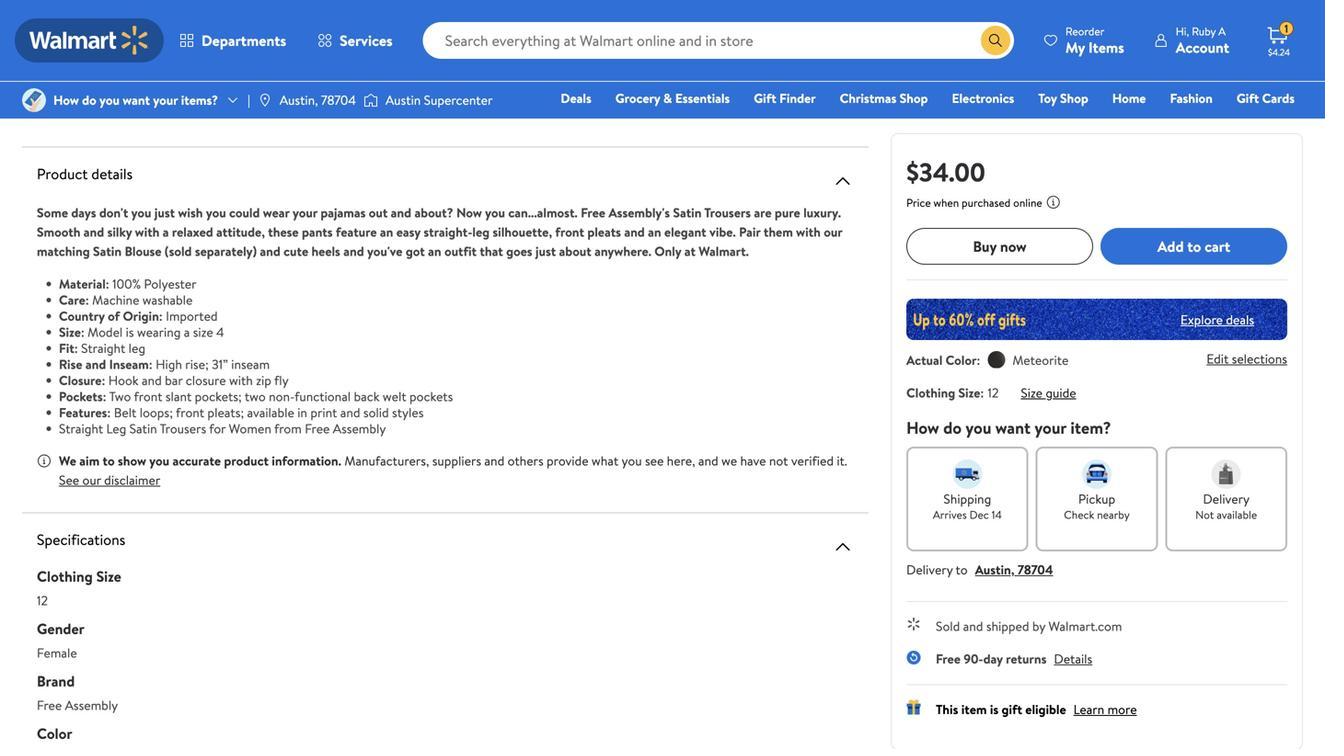 Task type: locate. For each thing, give the bounding box(es) containing it.
clothing for 12
[[906, 384, 955, 402]]

want for items?
[[123, 91, 150, 109]]

your for how do you want your items?
[[153, 91, 178, 109]]

trousers down slant
[[160, 420, 206, 438]]

0 vertical spatial want
[[123, 91, 150, 109]]

your for how do you want your item?
[[1035, 417, 1067, 440]]

available right not
[[1217, 508, 1257, 523]]

leg down the origin:
[[128, 340, 145, 358]]

leg inside material: 100% polyester care: machine washable country of origin: imported size: model is wearing a size 4 fit: straight leg rise and inseam: high rise; 31" inseam closure: hook and bar closure with zip fly pockets: two front slant pockets; two non-functional back welt pockets features: belt loops; front pleats; available in print and solid styles straight leg satin trousers for women from free assembly
[[128, 340, 145, 358]]

front left for
[[176, 404, 204, 422]]

2 horizontal spatial your
[[1035, 417, 1067, 440]]

1 horizontal spatial is
[[990, 701, 999, 719]]

verified
[[791, 452, 834, 470]]

leg
[[472, 223, 490, 241], [128, 340, 145, 358]]

shop right christmas
[[900, 89, 928, 107]]

0 vertical spatial a
[[163, 223, 169, 241]]

you down clothing size : 12 on the right bottom of page
[[966, 417, 992, 440]]

toy shop
[[1038, 89, 1088, 107]]

0 horizontal spatial 12
[[37, 592, 48, 610]]

want down size guide
[[995, 417, 1031, 440]]

0 vertical spatial available
[[247, 404, 294, 422]]

pair
[[739, 223, 761, 241]]

1 vertical spatial your
[[293, 204, 317, 222]]

trousers
[[704, 204, 751, 222], [160, 420, 206, 438]]

0 horizontal spatial your
[[153, 91, 178, 109]]

0 horizontal spatial clothing
[[37, 567, 93, 587]]

0 vertical spatial is
[[126, 323, 134, 341]]

1 vertical spatial 78704
[[1018, 561, 1053, 579]]

2 horizontal spatial to
[[1187, 236, 1201, 257]]

and left bar
[[142, 372, 162, 390]]

from
[[274, 420, 302, 438]]

deals
[[561, 89, 591, 107]]

assembly down brand
[[65, 697, 118, 715]]

and
[[391, 204, 411, 222], [84, 223, 104, 241], [624, 223, 645, 241], [260, 242, 280, 260], [343, 242, 364, 260], [85, 356, 106, 374], [142, 372, 162, 390], [340, 404, 360, 422], [484, 452, 505, 470], [698, 452, 718, 470], [963, 618, 983, 636]]

print
[[310, 404, 337, 422]]

clothing down specifications
[[37, 567, 93, 587]]

free inside clothing size 12 gender female brand free assembly color
[[37, 697, 62, 715]]

details
[[1054, 651, 1093, 669]]

satin inside material: 100% polyester care: machine washable country of origin: imported size: model is wearing a size 4 fit: straight leg rise and inseam: high rise; 31" inseam closure: hook and bar closure with zip fly pockets: two front slant pockets; two non-functional back welt pockets features: belt loops; front pleats; available in print and solid styles straight leg satin trousers for women from free assembly
[[129, 420, 157, 438]]

delivery for to
[[906, 561, 953, 579]]

intent image for pickup image
[[1082, 460, 1112, 490]]

an up you've
[[380, 223, 393, 241]]

straight down pockets:
[[59, 420, 103, 438]]

gift left finder on the top right
[[754, 89, 776, 107]]

not
[[769, 452, 788, 470]]

color up clothing size : 12 on the right bottom of page
[[946, 352, 977, 369]]

item?
[[1071, 417, 1111, 440]]

is left "gift"
[[990, 701, 999, 719]]

1 horizontal spatial assembly
[[333, 420, 386, 438]]

your up the pants
[[293, 204, 317, 222]]

1 vertical spatial how
[[906, 417, 939, 440]]

trousers inside the some days don't you just wish you could wear your pajamas out and about? now you can...almost. free assembly's satin trousers are pure luxury. smooth and silky with a relaxed attitude, these pants feature an easy straight-leg silhouette, front pleats and an elegant vibe. pair them with our matching satin blouse (sold separately) and cute heels and you've got an outfit that goes just about anywhere. only at walmart.
[[704, 204, 751, 222]]

0 vertical spatial your
[[153, 91, 178, 109]]

item
[[110, 98, 147, 124], [961, 701, 987, 719]]

matching
[[37, 242, 90, 260]]

delivery inside delivery not available
[[1203, 490, 1250, 508]]

1 horizontal spatial how
[[906, 417, 939, 440]]

: up "how do you want your item?"
[[980, 384, 984, 402]]

1 vertical spatial austin,
[[975, 561, 1015, 579]]

for
[[209, 420, 226, 438]]

do right about
[[82, 91, 96, 109]]

material: 100% polyester care: machine washable country of origin: imported size: model is wearing a size 4 fit: straight leg rise and inseam: high rise; 31" inseam closure: hook and bar closure with zip fly pockets: two front slant pockets; two non-functional back welt pockets features: belt loops; front pleats; available in print and solid styles straight leg satin trousers for women from free assembly
[[59, 275, 453, 438]]

slant
[[166, 388, 192, 406]]

1 horizontal spatial color
[[946, 352, 977, 369]]

do
[[82, 91, 96, 109], [943, 417, 962, 440]]

0 vertical spatial 78704
[[321, 91, 356, 109]]

1 vertical spatial a
[[184, 323, 190, 341]]

0 vertical spatial straight
[[81, 340, 125, 358]]

back
[[354, 388, 380, 406]]

out
[[369, 204, 388, 222]]

delivery
[[1203, 490, 1250, 508], [906, 561, 953, 579]]

 image
[[363, 91, 378, 110], [258, 93, 272, 108]]

size left guide
[[1021, 384, 1043, 402]]

do for how do you want your item?
[[943, 417, 962, 440]]

a inside material: 100% polyester care: machine washable country of origin: imported size: model is wearing a size 4 fit: straight leg rise and inseam: high rise; 31" inseam closure: hook and bar closure with zip fly pockets: two front slant pockets; two non-functional back welt pockets features: belt loops; front pleats; available in print and solid styles straight leg satin trousers for women from free assembly
[[184, 323, 190, 341]]

2 horizontal spatial front
[[555, 223, 584, 241]]

1 horizontal spatial satin
[[129, 420, 157, 438]]

this
[[936, 701, 958, 719]]

want right this
[[123, 91, 150, 109]]

0 horizontal spatial item
[[110, 98, 147, 124]]

see our disclaimer button
[[59, 472, 160, 490]]

size down actual color :
[[958, 384, 980, 402]]

our down luxury.
[[824, 223, 842, 241]]

buy
[[973, 236, 997, 257]]

with left zip
[[229, 372, 253, 390]]

1 vertical spatial clothing
[[37, 567, 93, 587]]

 image right |
[[258, 93, 272, 108]]

0 horizontal spatial do
[[82, 91, 96, 109]]

0 vertical spatial austin,
[[280, 91, 318, 109]]

2 shop from the left
[[1060, 89, 1088, 107]]

your down size guide button
[[1035, 417, 1067, 440]]

luxury.
[[803, 204, 841, 222]]

1 horizontal spatial size
[[958, 384, 980, 402]]

gift left cards
[[1237, 89, 1259, 107]]

1 horizontal spatial 12
[[988, 384, 999, 402]]

1 horizontal spatial delivery
[[1203, 490, 1250, 508]]

free right from
[[305, 420, 330, 438]]

2 gift from the left
[[1237, 89, 1259, 107]]

0 horizontal spatial is
[[126, 323, 134, 341]]

free up pleats
[[581, 204, 605, 222]]

material:
[[59, 275, 109, 293]]

christmas shop link
[[832, 88, 936, 108]]

1 horizontal spatial just
[[536, 242, 556, 260]]

and down assembly's
[[624, 223, 645, 241]]

dec
[[970, 508, 989, 523]]

1 horizontal spatial clothing
[[906, 384, 955, 402]]

you left see
[[622, 452, 642, 470]]

delivery not available
[[1196, 490, 1257, 523]]

heels
[[311, 242, 340, 260]]

deals link
[[552, 88, 600, 108]]

pleats;
[[207, 404, 244, 422]]

12 up gender on the bottom left of page
[[37, 592, 48, 610]]

is
[[126, 323, 134, 341], [990, 701, 999, 719]]

&
[[663, 89, 672, 107]]

 image left austin
[[363, 91, 378, 110]]

1 horizontal spatial leg
[[472, 223, 490, 241]]

to right aim
[[103, 452, 115, 470]]

how down clothing size : 12 on the right bottom of page
[[906, 417, 939, 440]]

2 vertical spatial satin
[[129, 420, 157, 438]]

search icon image
[[988, 33, 1003, 48]]

walmart.
[[699, 242, 749, 260]]

shipping arrives dec 14
[[933, 490, 1002, 523]]

assembly's
[[609, 204, 670, 222]]

clothing down actual
[[906, 384, 955, 402]]

pockets
[[410, 388, 453, 406]]

1 vertical spatial 12
[[37, 592, 48, 610]]

pajamas
[[321, 204, 366, 222]]

austin, down the 14
[[975, 561, 1015, 579]]

2 horizontal spatial product group
[[449, 0, 620, 30]]

0 vertical spatial how
[[53, 91, 79, 109]]

1 vertical spatial leg
[[128, 340, 145, 358]]

1 vertical spatial do
[[943, 417, 962, 440]]

an right got
[[428, 242, 441, 260]]

size inside clothing size 12 gender female brand free assembly color
[[96, 567, 121, 587]]

that
[[480, 242, 503, 260]]

a up (sold
[[163, 223, 169, 241]]

0 vertical spatial item
[[110, 98, 147, 124]]

front inside the some days don't you just wish you could wear your pajamas out and about? now you can...almost. free assembly's satin trousers are pure luxury. smooth and silky with a relaxed attitude, these pants feature an easy straight-leg silhouette, front pleats and an elegant vibe. pair them with our matching satin blouse (sold separately) and cute heels and you've got an outfit that goes just about anywhere. only at walmart.
[[555, 223, 584, 241]]

online
[[1013, 195, 1042, 211]]

shop inside toy shop link
[[1060, 89, 1088, 107]]

to left the austin, 78704 button
[[956, 561, 968, 579]]

(sold
[[165, 242, 192, 260]]

manufacturers,
[[344, 452, 429, 470]]

1 vertical spatial delivery
[[906, 561, 953, 579]]

0 vertical spatial do
[[82, 91, 96, 109]]

1 horizontal spatial to
[[956, 561, 968, 579]]

smooth
[[37, 223, 80, 241]]

fit:
[[59, 340, 78, 358]]

0 vertical spatial trousers
[[704, 204, 751, 222]]

registry link
[[1075, 114, 1138, 134]]

want
[[123, 91, 150, 109], [995, 417, 1031, 440]]

item right the this
[[961, 701, 987, 719]]

christmas
[[840, 89, 897, 107]]

1 horizontal spatial gift
[[1237, 89, 1259, 107]]

0 vertical spatial leg
[[472, 223, 490, 241]]

bar
[[165, 372, 183, 390]]

item right this
[[110, 98, 147, 124]]

shop for christmas shop
[[900, 89, 928, 107]]

explore deals
[[1181, 311, 1254, 329]]

do down clothing size : 12 on the right bottom of page
[[943, 417, 962, 440]]

0 horizontal spatial gift
[[754, 89, 776, 107]]

product group
[[26, 0, 197, 30], [237, 0, 409, 30], [449, 0, 620, 30]]

straight-
[[424, 223, 472, 241]]

to inside we aim to show you accurate product information. manufacturers, suppliers and others provide what you see here, and we have not verified it. see our disclaimer
[[103, 452, 115, 470]]

0 vertical spatial 12
[[988, 384, 999, 402]]

a
[[1219, 23, 1226, 39]]

size down specifications
[[96, 567, 121, 587]]

is right of
[[126, 323, 134, 341]]

0 vertical spatial satin
[[673, 204, 702, 222]]

with up blouse
[[135, 223, 160, 241]]

others
[[508, 452, 544, 470]]

and right sold
[[963, 618, 983, 636]]

blouse
[[125, 242, 161, 260]]

shop for toy shop
[[1060, 89, 1088, 107]]

aim
[[79, 452, 100, 470]]

12 up "how do you want your item?"
[[988, 384, 999, 402]]

2 horizontal spatial satin
[[673, 204, 702, 222]]

austin, right |
[[280, 91, 318, 109]]

items?
[[181, 91, 218, 109]]

1 horizontal spatial our
[[824, 223, 842, 241]]

1 product group from the left
[[26, 0, 197, 30]]

1 vertical spatial assembly
[[65, 697, 118, 715]]

you down walmart image
[[99, 91, 120, 109]]

1 horizontal spatial  image
[[363, 91, 378, 110]]

delivery down arrives
[[906, 561, 953, 579]]

1 gift from the left
[[754, 89, 776, 107]]

a left size
[[184, 323, 190, 341]]

0 horizontal spatial leg
[[128, 340, 145, 358]]

0 horizontal spatial a
[[163, 223, 169, 241]]

inseam
[[231, 356, 270, 374]]

intent image for shipping image
[[953, 460, 982, 490]]

this
[[76, 98, 106, 124]]

one
[[1154, 115, 1181, 133]]

finder
[[779, 89, 816, 107]]

our inside the some days don't you just wish you could wear your pajamas out and about? now you can...almost. free assembly's satin trousers are pure luxury. smooth and silky with a relaxed attitude, these pants feature an easy straight-leg silhouette, front pleats and an elegant vibe. pair them with our matching satin blouse (sold separately) and cute heels and you've got an outfit that goes just about anywhere. only at walmart.
[[824, 223, 842, 241]]

front up about
[[555, 223, 584, 241]]

leg up that
[[472, 223, 490, 241]]

cart
[[1205, 236, 1230, 257]]

1 horizontal spatial with
[[229, 372, 253, 390]]

satin right leg
[[129, 420, 157, 438]]

Walmart Site-Wide search field
[[423, 22, 1014, 59]]

just left wish
[[154, 204, 175, 222]]

1 horizontal spatial available
[[1217, 508, 1257, 523]]

and down the these
[[260, 242, 280, 260]]

clothing for gender
[[37, 567, 93, 587]]

color down brand
[[37, 724, 72, 744]]

: up clothing size : 12 on the right bottom of page
[[977, 352, 980, 369]]

available inside delivery not available
[[1217, 508, 1257, 523]]

gift for finder
[[754, 89, 776, 107]]

functional
[[295, 388, 351, 406]]

2 horizontal spatial an
[[648, 223, 661, 241]]

2 vertical spatial your
[[1035, 417, 1067, 440]]

registry
[[1083, 115, 1130, 133]]

free left 90-
[[936, 651, 961, 669]]

our down aim
[[82, 472, 101, 490]]

returns
[[1006, 651, 1047, 669]]

shop inside christmas shop link
[[900, 89, 928, 107]]

wearing
[[137, 323, 181, 341]]

to left cart
[[1187, 236, 1201, 257]]

your left items?
[[153, 91, 178, 109]]

loops;
[[140, 404, 173, 422]]

0 horizontal spatial our
[[82, 472, 101, 490]]

0 vertical spatial our
[[824, 223, 842, 241]]

about?
[[415, 204, 453, 222]]

only
[[655, 242, 681, 260]]

0 horizontal spatial product group
[[26, 0, 197, 30]]

trousers inside material: 100% polyester care: machine washable country of origin: imported size: model is wearing a size 4 fit: straight leg rise and inseam: high rise; 31" inseam closure: hook and bar closure with zip fly pockets: two front slant pockets; two non-functional back welt pockets features: belt loops; front pleats; available in print and solid styles straight leg satin trousers for women from free assembly
[[160, 420, 206, 438]]

2 product group from the left
[[237, 0, 409, 30]]

0 horizontal spatial just
[[154, 204, 175, 222]]

purchased
[[962, 195, 1011, 211]]

 image
[[22, 88, 46, 112]]

free 90-day returns details
[[936, 651, 1093, 669]]

just right "goes"
[[536, 242, 556, 260]]

with down luxury.
[[796, 223, 821, 241]]

0 horizontal spatial shop
[[900, 89, 928, 107]]

0 vertical spatial :
[[977, 352, 980, 369]]

0 horizontal spatial size
[[96, 567, 121, 587]]

1 vertical spatial to
[[103, 452, 115, 470]]

an up only
[[648, 223, 661, 241]]

2 vertical spatial to
[[956, 561, 968, 579]]

trousers up vibe.
[[704, 204, 751, 222]]

hi,
[[1176, 23, 1189, 39]]

1 vertical spatial available
[[1217, 508, 1257, 523]]

1 vertical spatial straight
[[59, 420, 103, 438]]

imported
[[166, 307, 218, 325]]

straight down of
[[81, 340, 125, 358]]

3 product group from the left
[[449, 0, 620, 30]]

78704 up by
[[1018, 561, 1053, 579]]

see
[[59, 472, 79, 490]]

1 horizontal spatial 78704
[[1018, 561, 1053, 579]]

front right two
[[134, 388, 162, 406]]

1 vertical spatial want
[[995, 417, 1031, 440]]

gift inside gift cards registry
[[1237, 89, 1259, 107]]

0 vertical spatial clothing
[[906, 384, 955, 402]]

0 horizontal spatial assembly
[[65, 697, 118, 715]]

product
[[37, 164, 88, 184]]

is inside material: 100% polyester care: machine washable country of origin: imported size: model is wearing a size 4 fit: straight leg rise and inseam: high rise; 31" inseam closure: hook and bar closure with zip fly pockets: two front slant pockets; two non-functional back welt pockets features: belt loops; front pleats; available in print and solid styles straight leg satin trousers for women from free assembly
[[126, 323, 134, 341]]

1 horizontal spatial a
[[184, 323, 190, 341]]

gifting made easy image
[[906, 701, 921, 715]]

toy shop link
[[1030, 88, 1097, 108]]

1 horizontal spatial austin,
[[975, 561, 1015, 579]]

not
[[1196, 508, 1214, 523]]

provide
[[547, 452, 589, 470]]

are
[[754, 204, 772, 222]]

0 vertical spatial color
[[946, 352, 977, 369]]

0 horizontal spatial available
[[247, 404, 294, 422]]

1 shop from the left
[[900, 89, 928, 107]]

1 horizontal spatial trousers
[[704, 204, 751, 222]]

specifications image
[[832, 536, 854, 559]]

shop right toy
[[1060, 89, 1088, 107]]

0 horizontal spatial color
[[37, 724, 72, 744]]

your inside the some days don't you just wish you could wear your pajamas out and about? now you can...almost. free assembly's satin trousers are pure luxury. smooth and silky with a relaxed attitude, these pants feature an easy straight-leg silhouette, front pleats and an elegant vibe. pair them with our matching satin blouse (sold separately) and cute heels and you've got an outfit that goes just about anywhere. only at walmart.
[[293, 204, 317, 222]]

free down brand
[[37, 697, 62, 715]]

don't
[[99, 204, 128, 222]]

0 horizontal spatial want
[[123, 91, 150, 109]]

assembly down back
[[333, 420, 386, 438]]

with inside material: 100% polyester care: machine washable country of origin: imported size: model is wearing a size 4 fit: straight leg rise and inseam: high rise; 31" inseam closure: hook and bar closure with zip fly pockets: two front slant pockets; two non-functional back welt pockets features: belt loops; front pleats; available in print and solid styles straight leg satin trousers for women from free assembly
[[229, 372, 253, 390]]

size for 12
[[958, 384, 980, 402]]

how do you want your items?
[[53, 91, 218, 109]]

0 horizontal spatial trousers
[[160, 420, 206, 438]]

to for add
[[1187, 236, 1201, 257]]

satin up elegant
[[673, 204, 702, 222]]

1 vertical spatial trousers
[[160, 420, 206, 438]]

0 vertical spatial assembly
[[333, 420, 386, 438]]

explore
[[1181, 311, 1223, 329]]

to inside button
[[1187, 236, 1201, 257]]

satin down silky
[[93, 242, 122, 260]]

78704 down "services" dropdown button
[[321, 91, 356, 109]]

delivery down 'intent image for delivery'
[[1203, 490, 1250, 508]]

0 horizontal spatial austin,
[[280, 91, 318, 109]]

0 horizontal spatial with
[[135, 223, 160, 241]]

edit selections
[[1207, 350, 1287, 368]]

my
[[1065, 37, 1085, 58]]

1 vertical spatial color
[[37, 724, 72, 744]]

1 vertical spatial our
[[82, 472, 101, 490]]

leg inside the some days don't you just wish you could wear your pajamas out and about? now you can...almost. free assembly's satin trousers are pure luxury. smooth and silky with a relaxed attitude, these pants feature an easy straight-leg silhouette, front pleats and an elegant vibe. pair them with our matching satin blouse (sold separately) and cute heels and you've got an outfit that goes just about anywhere. only at walmart.
[[472, 223, 490, 241]]

a inside the some days don't you just wish you could wear your pajamas out and about? now you can...almost. free assembly's satin trousers are pure luxury. smooth and silky with a relaxed attitude, these pants feature an easy straight-leg silhouette, front pleats and an elegant vibe. pair them with our matching satin blouse (sold separately) and cute heels and you've got an outfit that goes just about anywhere. only at walmart.
[[163, 223, 169, 241]]

clothing inside clothing size 12 gender female brand free assembly color
[[37, 567, 93, 587]]

available left in at the left
[[247, 404, 294, 422]]

and left solid
[[340, 404, 360, 422]]

how down walmart image
[[53, 91, 79, 109]]

12
[[988, 384, 999, 402], [37, 592, 48, 610]]

arrives
[[933, 508, 967, 523]]

how for how do you want your items?
[[53, 91, 79, 109]]

0 horizontal spatial how
[[53, 91, 79, 109]]

0 vertical spatial delivery
[[1203, 490, 1250, 508]]



Task type: vqa. For each thing, say whether or not it's contained in the screenshot.
'SIZE GUIDE' "button"
yes



Task type: describe. For each thing, give the bounding box(es) containing it.
14
[[992, 508, 1002, 523]]

price when purchased online
[[906, 195, 1042, 211]]

1 horizontal spatial an
[[428, 242, 441, 260]]

belt
[[114, 404, 137, 422]]

reorder
[[1065, 23, 1105, 39]]

elegant
[[664, 223, 706, 241]]

how do you want your item?
[[906, 417, 1111, 440]]

size for gender
[[96, 567, 121, 587]]

non-
[[269, 388, 295, 406]]

 image for austin supercenter
[[363, 91, 378, 110]]

actual color :
[[906, 352, 980, 369]]

want for item?
[[995, 417, 1031, 440]]

learn more button
[[1074, 701, 1137, 719]]

and left we
[[698, 452, 718, 470]]

female
[[37, 645, 77, 663]]

4
[[216, 323, 224, 341]]

styles
[[392, 404, 424, 422]]

sold and shipped by walmart.com
[[936, 618, 1122, 636]]

and down feature
[[343, 242, 364, 260]]

fly
[[274, 372, 289, 390]]

high
[[156, 356, 182, 374]]

product details image
[[832, 170, 854, 192]]

services
[[340, 30, 393, 51]]

0 horizontal spatial satin
[[93, 242, 122, 260]]

walmart image
[[29, 26, 149, 55]]

about this item
[[22, 98, 147, 124]]

1 vertical spatial item
[[961, 701, 987, 719]]

and left others
[[484, 452, 505, 470]]

essentials
[[675, 89, 730, 107]]

gift finder
[[754, 89, 816, 107]]

gender
[[37, 619, 85, 640]]

0 horizontal spatial 78704
[[321, 91, 356, 109]]

services button
[[302, 18, 408, 63]]

legal information image
[[1046, 195, 1061, 210]]

you right show
[[149, 452, 169, 470]]

0 vertical spatial just
[[154, 204, 175, 222]]

you right don't
[[131, 204, 151, 222]]

hi, ruby a account
[[1176, 23, 1229, 58]]

hook
[[108, 372, 139, 390]]

product
[[224, 452, 269, 470]]

and down days on the top left of page
[[84, 223, 104, 241]]

leg
[[106, 420, 126, 438]]

Search search field
[[423, 22, 1014, 59]]

nearby
[[1097, 508, 1130, 523]]

details
[[91, 164, 133, 184]]

pockets;
[[195, 388, 242, 406]]

gift for cards
[[1237, 89, 1259, 107]]

ruby
[[1192, 23, 1216, 39]]

now
[[456, 204, 482, 222]]

available inside material: 100% polyester care: machine washable country of origin: imported size: model is wearing a size 4 fit: straight leg rise and inseam: high rise; 31" inseam closure: hook and bar closure with zip fly pockets: two front slant pockets; two non-functional back welt pockets features: belt loops; front pleats; available in print and solid styles straight leg satin trousers for women from free assembly
[[247, 404, 294, 422]]

got
[[406, 242, 425, 260]]

solid
[[363, 404, 389, 422]]

easy
[[396, 223, 421, 241]]

size guide
[[1021, 384, 1076, 402]]

 image for austin, 78704
[[258, 93, 272, 108]]

: for size
[[980, 384, 984, 402]]

austin
[[386, 91, 421, 109]]

how for how do you want your item?
[[906, 417, 939, 440]]

sold
[[936, 618, 960, 636]]

accurate
[[173, 452, 221, 470]]

12 inside clothing size 12 gender female brand free assembly color
[[37, 592, 48, 610]]

shipped
[[986, 618, 1029, 636]]

2 horizontal spatial size
[[1021, 384, 1043, 402]]

grocery & essentials link
[[607, 88, 738, 108]]

size
[[193, 323, 213, 341]]

see
[[645, 452, 664, 470]]

delivery for not
[[1203, 490, 1250, 508]]

supercenter
[[424, 91, 493, 109]]

assembly inside clothing size 12 gender female brand free assembly color
[[65, 697, 118, 715]]

austin supercenter
[[386, 91, 493, 109]]

you right wish
[[206, 204, 226, 222]]

vibe.
[[709, 223, 736, 241]]

home link
[[1104, 88, 1154, 108]]

100%
[[112, 275, 141, 293]]

closure:
[[59, 372, 105, 390]]

price
[[906, 195, 931, 211]]

0 horizontal spatial an
[[380, 223, 393, 241]]

have
[[740, 452, 766, 470]]

welt
[[383, 388, 406, 406]]

add to cart button
[[1101, 228, 1287, 265]]

our inside we aim to show you accurate product information. manufacturers, suppliers and others provide what you see here, and we have not verified it. see our disclaimer
[[82, 472, 101, 490]]

meteorite
[[1013, 352, 1069, 369]]

electronics
[[952, 89, 1014, 107]]

separately)
[[195, 242, 257, 260]]

clothing size : 12
[[906, 384, 999, 402]]

31"
[[212, 356, 228, 374]]

to for delivery
[[956, 561, 968, 579]]

free inside material: 100% polyester care: machine washable country of origin: imported size: model is wearing a size 4 fit: straight leg rise and inseam: high rise; 31" inseam closure: hook and bar closure with zip fly pockets: two front slant pockets; two non-functional back welt pockets features: belt loops; front pleats; available in print and solid styles straight leg satin trousers for women from free assembly
[[305, 420, 330, 438]]

intent image for delivery image
[[1212, 460, 1241, 490]]

: for color
[[977, 352, 980, 369]]

pure
[[775, 204, 800, 222]]

gift cards link
[[1228, 88, 1303, 108]]

this item is gift eligible learn more
[[936, 701, 1137, 719]]

rise;
[[185, 356, 209, 374]]

and right rise
[[85, 356, 106, 374]]

0 horizontal spatial front
[[134, 388, 162, 406]]

edit selections button
[[1207, 350, 1287, 368]]

about
[[22, 98, 72, 124]]

1 vertical spatial just
[[536, 242, 556, 260]]

two
[[109, 388, 131, 406]]

silhouette,
[[493, 223, 552, 241]]

and up easy
[[391, 204, 411, 222]]

assembly inside material: 100% polyester care: machine washable country of origin: imported size: model is wearing a size 4 fit: straight leg rise and inseam: high rise; 31" inseam closure: hook and bar closure with zip fly pockets: two front slant pockets; two non-functional back welt pockets features: belt loops; front pleats; available in print and solid styles straight leg satin trousers for women from free assembly
[[333, 420, 386, 438]]

color inside clothing size 12 gender female brand free assembly color
[[37, 724, 72, 744]]

add
[[1158, 236, 1184, 257]]

grocery & essentials
[[615, 89, 730, 107]]

days
[[71, 204, 96, 222]]

model
[[88, 323, 123, 341]]

christmas shop
[[840, 89, 928, 107]]

1 horizontal spatial front
[[176, 404, 204, 422]]

one debit link
[[1145, 114, 1224, 134]]

them
[[764, 223, 793, 241]]

up to sixty percent off deals. shop now. image
[[906, 299, 1287, 340]]

austin, 78704 button
[[975, 561, 1053, 579]]

check
[[1064, 508, 1094, 523]]

walmart+
[[1240, 115, 1295, 133]]

wish
[[178, 204, 203, 222]]

account
[[1176, 37, 1229, 58]]

do for how do you want your items?
[[82, 91, 96, 109]]

walmart.com
[[1049, 618, 1122, 636]]

these
[[268, 223, 299, 241]]

home
[[1112, 89, 1146, 107]]

items
[[1089, 37, 1124, 58]]

can...almost.
[[508, 204, 578, 222]]

pickup
[[1078, 490, 1115, 508]]

clothing size 12 gender female brand free assembly color
[[37, 567, 121, 744]]

you right 'now'
[[485, 204, 505, 222]]

2 horizontal spatial with
[[796, 223, 821, 241]]

more
[[1108, 701, 1137, 719]]

day
[[983, 651, 1003, 669]]

$34.00
[[906, 154, 985, 190]]

free inside the some days don't you just wish you could wear your pajamas out and about? now you can...almost. free assembly's satin trousers are pure luxury. smooth and silky with a relaxed attitude, these pants feature an easy straight-leg silhouette, front pleats and an elegant vibe. pair them with our matching satin blouse (sold separately) and cute heels and you've got an outfit that goes just about anywhere. only at walmart.
[[581, 204, 605, 222]]

specifications
[[37, 530, 125, 550]]



